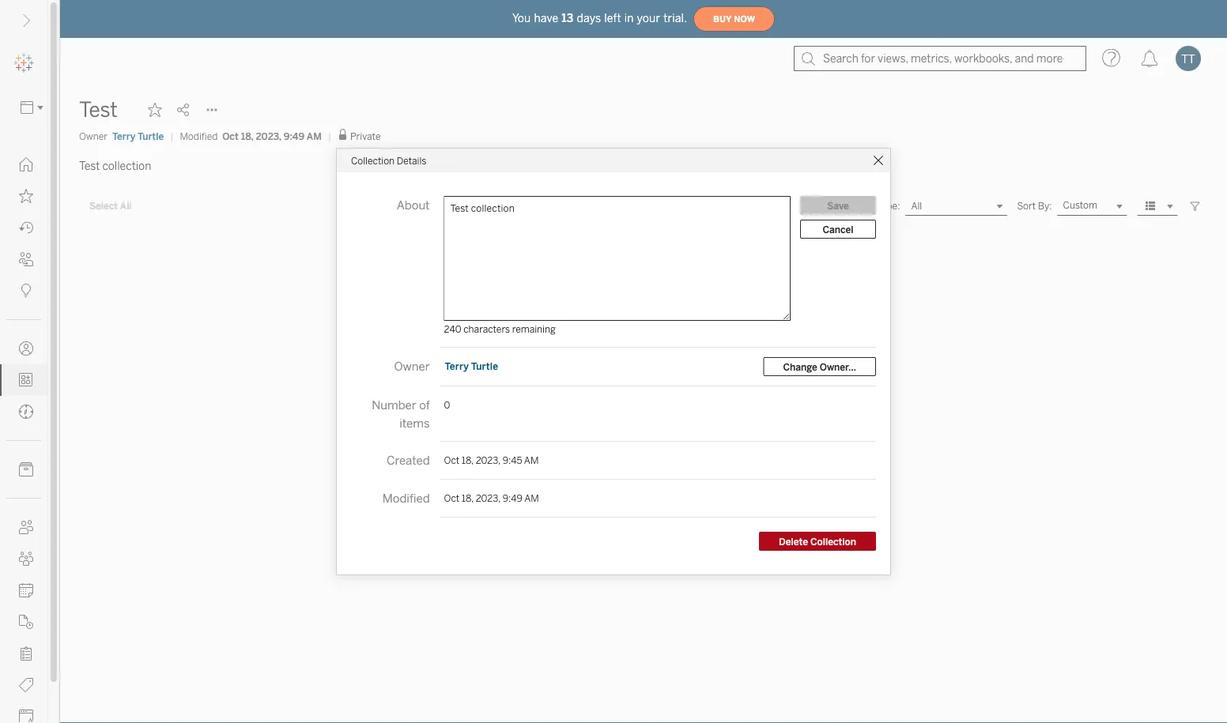 Task type: describe. For each thing, give the bounding box(es) containing it.
9:45
[[503, 455, 522, 466]]

collection.
[[672, 470, 739, 487]]

test collection
[[79, 159, 151, 172]]

(...)
[[732, 513, 750, 526]]

created
[[387, 454, 430, 468]]

data.
[[712, 499, 738, 512]]

terry turtle
[[445, 361, 498, 372]]

0 horizontal spatial collection
[[351, 155, 395, 166]]

of
[[419, 398, 430, 412]]

change
[[783, 361, 818, 373]]

main navigation. press the up and down arrow keys to access links. element
[[0, 149, 47, 724]]

owner for owner terry turtle | modified oct 18, 2023, 9:49 am |
[[79, 130, 108, 142]]

select all button
[[79, 197, 142, 216]]

terry inside collection details dialog
[[445, 361, 469, 372]]

am for created
[[524, 455, 539, 466]]

240
[[444, 323, 461, 335]]

collection details dialog
[[337, 149, 891, 575]]

cancel button
[[800, 220, 876, 239]]

collection details
[[351, 155, 427, 166]]

by:
[[1038, 200, 1052, 212]]

now
[[734, 14, 755, 24]]

organize content in a collection for quick access to meaningful data. add items to this collection by selecting add to collections from the actions (...) menu.
[[396, 499, 891, 526]]

test for test collection
[[79, 159, 100, 172]]

oct 18, 2023, 9:49 am
[[444, 493, 539, 504]]

access
[[603, 499, 638, 512]]

select
[[89, 201, 118, 212]]

1 horizontal spatial collection
[[505, 499, 554, 512]]

selecting
[[503, 513, 549, 526]]

number of items
[[372, 398, 430, 431]]

organize
[[396, 499, 441, 512]]

13
[[562, 12, 574, 25]]

cancel
[[823, 224, 854, 235]]

240 characters remaining
[[444, 323, 556, 335]]

0 vertical spatial 2023,
[[256, 130, 281, 142]]

18, for modified
[[462, 493, 474, 504]]

building
[[585, 470, 637, 487]]

test for test
[[79, 98, 118, 122]]

the
[[672, 513, 689, 526]]

for
[[557, 499, 571, 512]]

owner for owner
[[394, 359, 430, 374]]

terry turtle link for test
[[112, 129, 164, 144]]

0 vertical spatial in
[[625, 12, 634, 25]]

18, for created
[[462, 455, 474, 466]]

0
[[444, 399, 450, 411]]

collections
[[587, 513, 643, 526]]

quick
[[573, 499, 601, 512]]

0 vertical spatial add
[[740, 499, 760, 512]]

9:49 inside collection details dialog
[[503, 493, 523, 504]]

0 vertical spatial oct
[[222, 130, 239, 142]]

content
[[443, 499, 483, 512]]

navigation panel element
[[0, 47, 47, 724]]

days
[[577, 12, 601, 25]]

2 horizontal spatial collection
[[828, 499, 877, 512]]

start building your collection.
[[549, 470, 739, 487]]

1 vertical spatial add
[[551, 513, 572, 526]]

oct for modified
[[444, 493, 460, 504]]

items inside organize content in a collection for quick access to meaningful data. add items to this collection by selecting add to collections from the actions (...) menu.
[[763, 499, 791, 512]]

About text field
[[444, 196, 791, 321]]

sort by:
[[1017, 200, 1052, 212]]

0 horizontal spatial modified
[[180, 130, 218, 142]]

2023, for modified
[[476, 493, 501, 504]]

0 vertical spatial am
[[307, 130, 322, 142]]

menu.
[[752, 513, 784, 526]]

remaining
[[512, 323, 556, 335]]

about
[[397, 198, 430, 212]]

buy now
[[713, 14, 755, 24]]

owner terry turtle | modified oct 18, 2023, 9:49 am |
[[79, 130, 331, 142]]

this
[[806, 499, 825, 512]]



Task type: locate. For each thing, give the bounding box(es) containing it.
items up menu.
[[763, 499, 791, 512]]

2023, for created
[[476, 455, 501, 466]]

turtle up test collection
[[138, 130, 164, 142]]

you
[[512, 12, 531, 25]]

0 vertical spatial 9:49
[[284, 130, 305, 142]]

turtle
[[138, 130, 164, 142], [471, 361, 498, 372]]

1 vertical spatial test
[[79, 159, 100, 172]]

collection
[[102, 159, 151, 172], [505, 499, 554, 512], [828, 499, 877, 512]]

add down for
[[551, 513, 572, 526]]

0 horizontal spatial to
[[574, 513, 584, 526]]

buy now button
[[694, 6, 775, 32]]

2 test from the top
[[79, 159, 100, 172]]

in right left in the top of the page
[[625, 12, 634, 25]]

collection down private in the left of the page
[[351, 155, 395, 166]]

0 vertical spatial owner
[[79, 130, 108, 142]]

owner up of
[[394, 359, 430, 374]]

1 vertical spatial turtle
[[471, 361, 498, 372]]

owner inside collection details dialog
[[394, 359, 430, 374]]

terry up test collection
[[112, 130, 136, 142]]

1 vertical spatial oct
[[444, 455, 460, 466]]

1 vertical spatial 18,
[[462, 455, 474, 466]]

test
[[79, 98, 118, 122], [79, 159, 100, 172]]

2 vertical spatial 18,
[[462, 493, 474, 504]]

number
[[372, 398, 417, 412]]

0 horizontal spatial 9:49
[[284, 130, 305, 142]]

2023,
[[256, 130, 281, 142], [476, 455, 501, 466], [476, 493, 501, 504]]

oct for created
[[444, 455, 460, 466]]

0 vertical spatial collection
[[351, 155, 395, 166]]

9:49
[[284, 130, 305, 142], [503, 493, 523, 504]]

change owner… button
[[764, 357, 876, 376]]

terry turtle link
[[112, 129, 164, 144], [444, 360, 499, 373]]

1 vertical spatial collection
[[811, 536, 857, 547]]

collection left by
[[828, 499, 877, 512]]

am for modified
[[525, 493, 539, 504]]

details
[[397, 155, 427, 166]]

characters
[[464, 323, 510, 335]]

1 vertical spatial owner
[[394, 359, 430, 374]]

1 | from the left
[[170, 130, 174, 142]]

you have 13 days left in your trial.
[[512, 12, 687, 25]]

1 horizontal spatial in
[[625, 12, 634, 25]]

modified inside collection details dialog
[[383, 492, 430, 506]]

to
[[640, 499, 651, 512], [794, 499, 804, 512], [574, 513, 584, 526]]

1 vertical spatial your
[[640, 470, 669, 487]]

0 horizontal spatial collection
[[102, 159, 151, 172]]

oct
[[222, 130, 239, 142], [444, 455, 460, 466], [444, 493, 460, 504]]

collection inside button
[[811, 536, 857, 547]]

owner…
[[820, 361, 857, 373]]

add up (...)
[[740, 499, 760, 512]]

1 vertical spatial terry turtle link
[[444, 360, 499, 373]]

your left trial. in the right of the page
[[637, 12, 660, 25]]

left
[[604, 12, 621, 25]]

test up "select"
[[79, 159, 100, 172]]

oct 18, 2023, 9:45 am
[[444, 455, 539, 466]]

2 horizontal spatial to
[[794, 499, 804, 512]]

0 vertical spatial terry turtle link
[[112, 129, 164, 144]]

delete
[[779, 536, 808, 547]]

1 horizontal spatial owner
[[394, 359, 430, 374]]

terry turtle link for about
[[444, 360, 499, 373]]

owner
[[79, 130, 108, 142], [394, 359, 430, 374]]

0 horizontal spatial |
[[170, 130, 174, 142]]

owner up test collection
[[79, 130, 108, 142]]

terry down 240
[[445, 361, 469, 372]]

2 vertical spatial oct
[[444, 493, 460, 504]]

1 horizontal spatial to
[[640, 499, 651, 512]]

terry turtle link inside collection details dialog
[[444, 360, 499, 373]]

2 | from the left
[[328, 130, 331, 142]]

collection up selecting
[[505, 499, 554, 512]]

0 horizontal spatial terry
[[112, 130, 136, 142]]

1 horizontal spatial modified
[[383, 492, 430, 506]]

buy
[[713, 14, 732, 24]]

items inside number of items
[[400, 416, 430, 431]]

content
[[840, 200, 875, 212]]

by
[[879, 499, 891, 512]]

actions
[[691, 513, 729, 526]]

change owner…
[[783, 361, 857, 373]]

1 vertical spatial in
[[485, 499, 494, 512]]

1 horizontal spatial |
[[328, 130, 331, 142]]

in inside organize content in a collection for quick access to meaningful data. add items to this collection by selecting add to collections from the actions (...) menu.
[[485, 499, 494, 512]]

1 vertical spatial 2023,
[[476, 455, 501, 466]]

am left private in the left of the page
[[307, 130, 322, 142]]

have
[[534, 12, 559, 25]]

start
[[549, 470, 582, 487]]

1 vertical spatial terry
[[445, 361, 469, 372]]

1 vertical spatial items
[[763, 499, 791, 512]]

0 vertical spatial turtle
[[138, 130, 164, 142]]

to down quick
[[574, 513, 584, 526]]

0 vertical spatial your
[[637, 12, 660, 25]]

to left this on the right bottom
[[794, 499, 804, 512]]

add
[[740, 499, 760, 512], [551, 513, 572, 526]]

in
[[625, 12, 634, 25], [485, 499, 494, 512]]

items
[[400, 416, 430, 431], [763, 499, 791, 512]]

items down of
[[400, 416, 430, 431]]

collection up 'all' at the top left
[[102, 159, 151, 172]]

a
[[497, 499, 503, 512]]

delete collection
[[779, 536, 857, 547]]

9:49 left private in the left of the page
[[284, 130, 305, 142]]

in left a
[[485, 499, 494, 512]]

sort
[[1017, 200, 1036, 212]]

1 horizontal spatial add
[[740, 499, 760, 512]]

1 horizontal spatial 9:49
[[503, 493, 523, 504]]

0 vertical spatial terry
[[112, 130, 136, 142]]

delete collection button
[[759, 532, 876, 551]]

1 horizontal spatial collection
[[811, 536, 857, 547]]

meaningful
[[653, 499, 710, 512]]

0 horizontal spatial in
[[485, 499, 494, 512]]

0 horizontal spatial terry turtle link
[[112, 129, 164, 144]]

to up from
[[640, 499, 651, 512]]

collection
[[351, 155, 395, 166], [811, 536, 857, 547]]

1 horizontal spatial turtle
[[471, 361, 498, 372]]

1 vertical spatial modified
[[383, 492, 430, 506]]

modified
[[180, 130, 218, 142], [383, 492, 430, 506]]

0 horizontal spatial items
[[400, 416, 430, 431]]

0 vertical spatial 18,
[[241, 130, 253, 142]]

1 test from the top
[[79, 98, 118, 122]]

0 horizontal spatial owner
[[79, 130, 108, 142]]

0 horizontal spatial add
[[551, 513, 572, 526]]

turtle inside collection details dialog
[[471, 361, 498, 372]]

1 vertical spatial am
[[524, 455, 539, 466]]

18,
[[241, 130, 253, 142], [462, 455, 474, 466], [462, 493, 474, 504]]

terry turtle link up test collection
[[112, 129, 164, 144]]

1 horizontal spatial terry turtle link
[[444, 360, 499, 373]]

terry turtle link down characters
[[444, 360, 499, 373]]

am
[[307, 130, 322, 142], [524, 455, 539, 466], [525, 493, 539, 504]]

your
[[637, 12, 660, 25], [640, 470, 669, 487]]

1 vertical spatial 9:49
[[503, 493, 523, 504]]

am right the 9:45
[[524, 455, 539, 466]]

0 vertical spatial test
[[79, 98, 118, 122]]

all
[[120, 201, 132, 212]]

type:
[[877, 200, 900, 212]]

terry
[[112, 130, 136, 142], [445, 361, 469, 372]]

turtle down characters
[[471, 361, 498, 372]]

test up test collection
[[79, 98, 118, 122]]

2 vertical spatial am
[[525, 493, 539, 504]]

trial.
[[664, 12, 687, 25]]

content type:
[[840, 200, 900, 212]]

from
[[646, 513, 670, 526]]

am up selecting
[[525, 493, 539, 504]]

9:49 right a
[[503, 493, 523, 504]]

private
[[350, 131, 381, 142]]

collection right delete
[[811, 536, 857, 547]]

select all
[[89, 201, 132, 212]]

2 vertical spatial 2023,
[[476, 493, 501, 504]]

0 horizontal spatial turtle
[[138, 130, 164, 142]]

1 horizontal spatial items
[[763, 499, 791, 512]]

your up organize content in a collection for quick access to meaningful data. add items to this collection by selecting add to collections from the actions (...) menu.
[[640, 470, 669, 487]]

0 vertical spatial items
[[400, 416, 430, 431]]

0 vertical spatial modified
[[180, 130, 218, 142]]

|
[[170, 130, 174, 142], [328, 130, 331, 142]]

1 horizontal spatial terry
[[445, 361, 469, 372]]



Task type: vqa. For each thing, say whether or not it's contained in the screenshot.
of
yes



